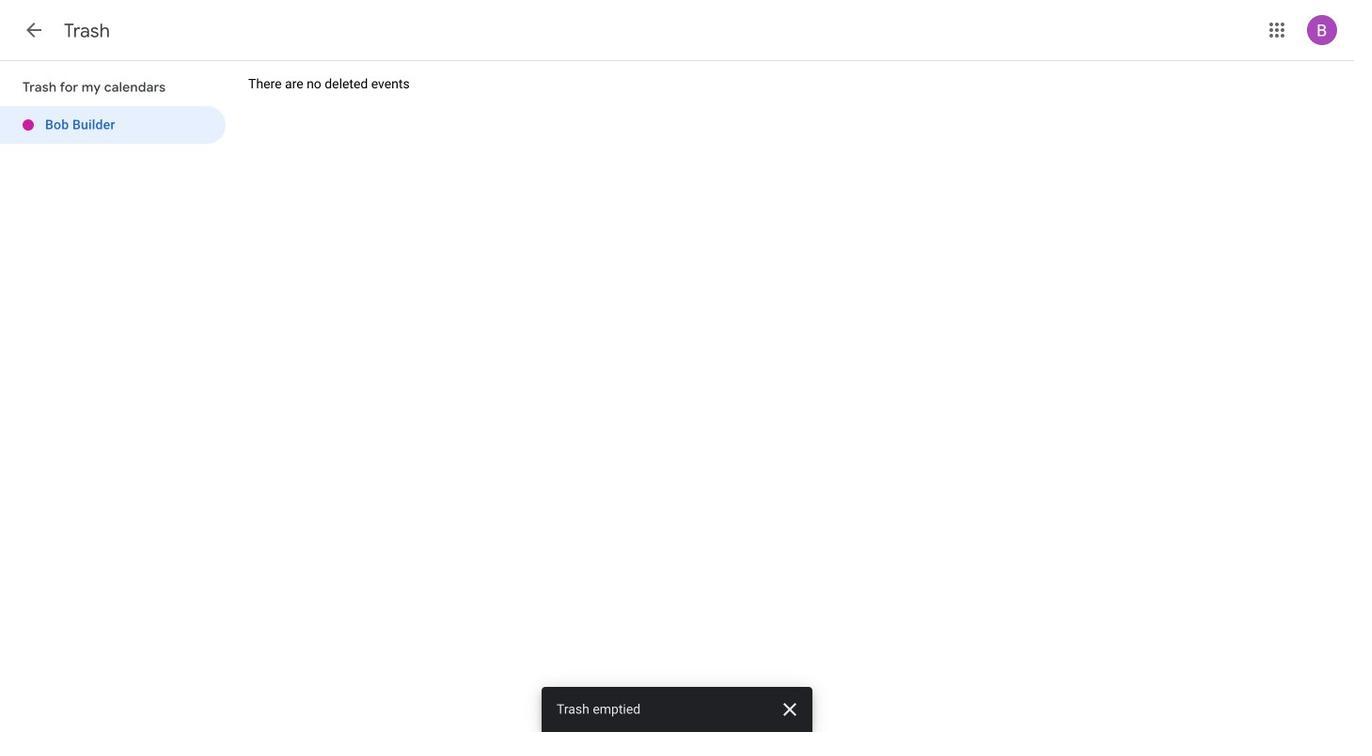 Task type: locate. For each thing, give the bounding box(es) containing it.
list item
[[0, 106, 226, 144]]

heading
[[64, 19, 110, 43]]



Task type: describe. For each thing, give the bounding box(es) containing it.
go back image
[[23, 19, 45, 41]]



Task type: vqa. For each thing, say whether or not it's contained in the screenshot.
row containing 29
no



